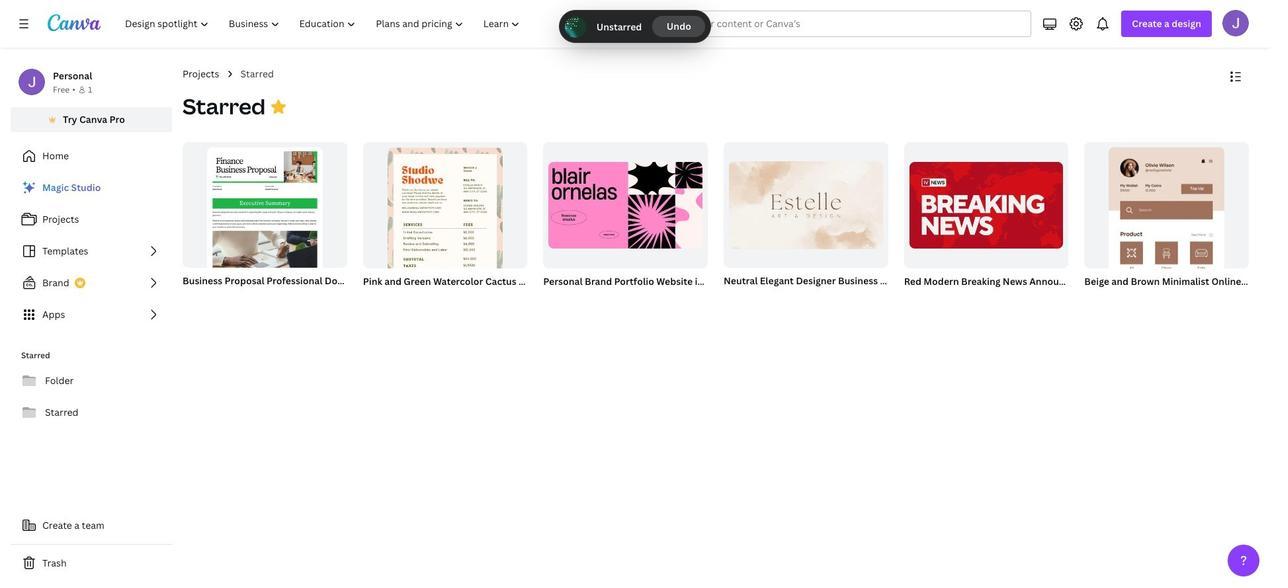 Task type: locate. For each thing, give the bounding box(es) containing it.
1 group from the left
[[180, 142, 347, 297]]

list
[[11, 175, 172, 328]]

5 group from the left
[[541, 142, 708, 290]]

7 group from the left
[[721, 142, 888, 290]]

10 group from the left
[[904, 142, 1069, 268]]

None search field
[[635, 11, 1032, 37]]

group
[[180, 142, 347, 297], [183, 142, 347, 297], [360, 142, 527, 311], [363, 142, 527, 311], [541, 142, 708, 290], [543, 142, 708, 268], [721, 142, 888, 290], [724, 142, 888, 268], [901, 142, 1069, 290], [904, 142, 1069, 268], [1082, 142, 1249, 397], [1084, 142, 1249, 397]]

status
[[559, 11, 711, 42]]

4 group from the left
[[363, 142, 527, 311]]

6 group from the left
[[543, 142, 708, 268]]

12 group from the left
[[1084, 142, 1249, 397]]



Task type: describe. For each thing, give the bounding box(es) containing it.
9 group from the left
[[901, 142, 1069, 290]]

8 group from the left
[[724, 142, 888, 268]]

jacob simon image
[[1222, 10, 1249, 36]]

Search search field
[[661, 11, 1005, 36]]

11 group from the left
[[1082, 142, 1249, 397]]

2 group from the left
[[183, 142, 347, 297]]

3 group from the left
[[360, 142, 527, 311]]

top level navigation element
[[116, 11, 531, 37]]



Task type: vqa. For each thing, say whether or not it's contained in the screenshot.
Canva to the right
no



